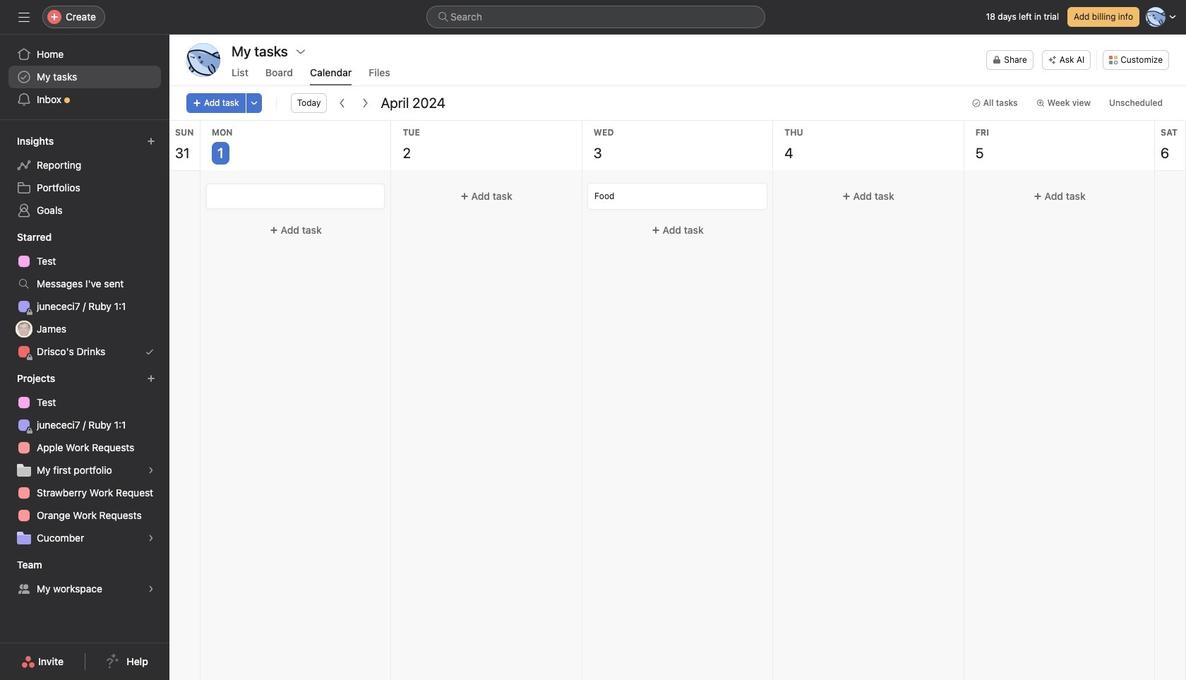 Task type: locate. For each thing, give the bounding box(es) containing it.
previous week image
[[337, 97, 349, 109]]

insights element
[[0, 129, 170, 225]]

see details, cucomber image
[[147, 534, 155, 542]]

new insights image
[[147, 137, 155, 146]]

show options image
[[295, 46, 306, 57]]

starred element
[[0, 225, 170, 366]]

list box
[[427, 6, 766, 28]]

hide sidebar image
[[18, 11, 30, 23]]



Task type: vqa. For each thing, say whether or not it's contained in the screenshot.
See details, My workspace Icon in the Teams element
no



Task type: describe. For each thing, give the bounding box(es) containing it.
more actions image
[[250, 99, 258, 107]]

next week image
[[360, 97, 371, 109]]

projects element
[[0, 366, 170, 552]]

new project or portfolio image
[[147, 374, 155, 383]]

teams element
[[0, 552, 170, 603]]

see details, my first portfolio image
[[147, 466, 155, 475]]

view profile settings image
[[186, 43, 220, 77]]

global element
[[0, 35, 170, 119]]

see details, my workspace image
[[147, 585, 155, 593]]



